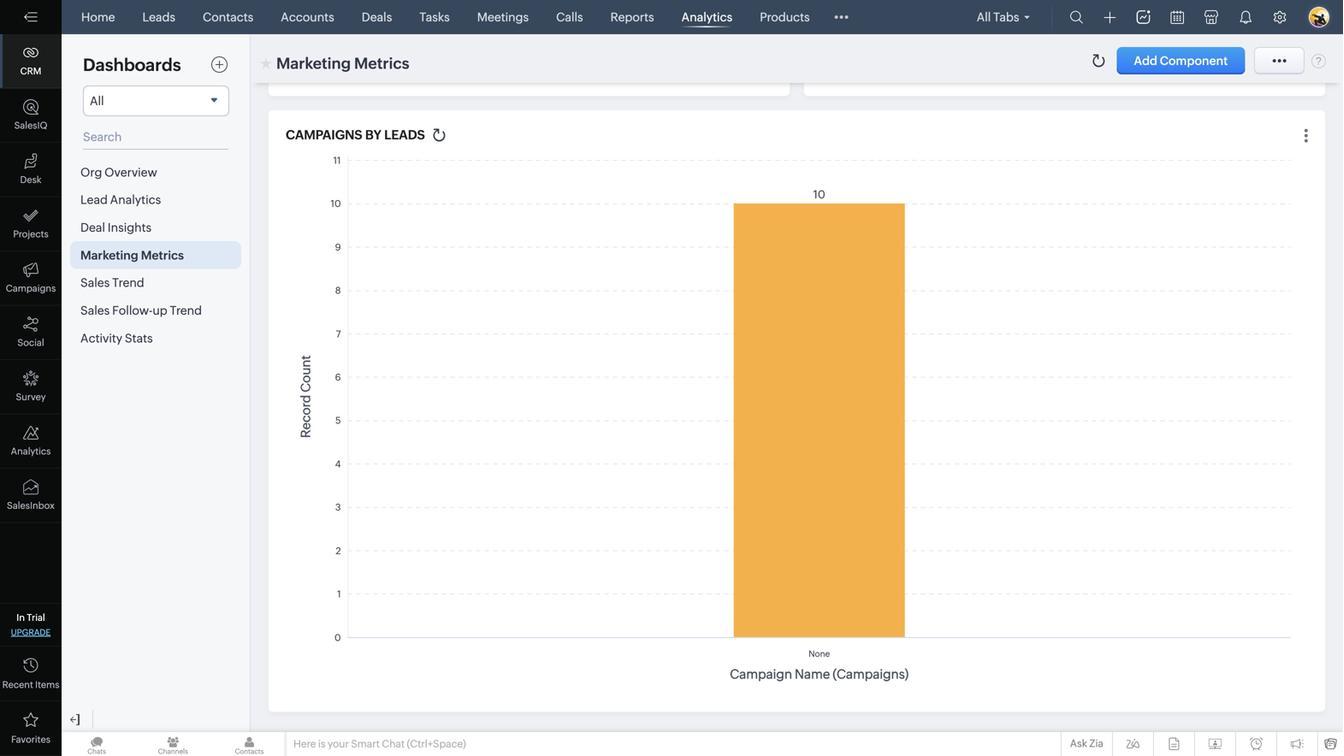 Task type: describe. For each thing, give the bounding box(es) containing it.
home link
[[74, 0, 122, 34]]

in trial upgrade
[[11, 613, 51, 638]]

salesiq link
[[0, 89, 62, 143]]

calls
[[556, 10, 583, 24]]

marketplace image
[[1205, 10, 1219, 24]]

channels image
[[138, 733, 208, 756]]

search image
[[1070, 10, 1084, 24]]

survey
[[16, 392, 46, 403]]

quick actions image
[[1104, 12, 1116, 24]]

your
[[328, 738, 349, 750]]

trial
[[27, 613, 45, 623]]

1 vertical spatial analytics link
[[0, 415, 62, 469]]

products link
[[753, 0, 817, 34]]

calls link
[[549, 0, 590, 34]]

here
[[294, 738, 316, 750]]

home
[[81, 10, 115, 24]]

survey link
[[0, 360, 62, 415]]

contacts
[[203, 10, 254, 24]]

salesiq
[[14, 120, 47, 131]]

products
[[760, 10, 810, 24]]

configure settings image
[[1273, 10, 1287, 24]]

zia
[[1090, 738, 1104, 750]]

meetings link
[[470, 0, 536, 34]]

social link
[[0, 306, 62, 360]]

(ctrl+space)
[[407, 738, 466, 750]]

0 vertical spatial analytics
[[682, 10, 733, 24]]

ask zia
[[1070, 738, 1104, 750]]

items
[[35, 680, 59, 691]]

accounts link
[[274, 0, 341, 34]]

tasks link
[[413, 0, 457, 34]]

recent items
[[2, 680, 59, 691]]

tasks
[[420, 10, 450, 24]]

projects
[[13, 229, 48, 240]]

1 horizontal spatial analytics link
[[675, 0, 740, 34]]

social
[[17, 338, 44, 348]]

meetings
[[477, 10, 529, 24]]

contacts link
[[196, 0, 260, 34]]



Task type: locate. For each thing, give the bounding box(es) containing it.
sales motivator image
[[1137, 10, 1151, 24]]

notifications image
[[1239, 10, 1253, 24]]

campaigns link
[[0, 252, 62, 306]]

contacts image
[[214, 733, 285, 756]]

deals
[[362, 10, 392, 24]]

salesinbox
[[7, 501, 55, 511]]

desk
[[20, 175, 42, 185]]

is
[[318, 738, 326, 750]]

analytics right reports
[[682, 10, 733, 24]]

campaigns
[[6, 283, 56, 294]]

in
[[17, 613, 25, 623]]

crm
[[20, 66, 41, 77]]

0 horizontal spatial analytics link
[[0, 415, 62, 469]]

projects link
[[0, 197, 62, 252]]

crm link
[[0, 34, 62, 89]]

chats image
[[62, 733, 132, 756]]

analytics link down survey
[[0, 415, 62, 469]]

smart
[[351, 738, 380, 750]]

reports
[[611, 10, 654, 24]]

ask
[[1070, 738, 1088, 750]]

desk link
[[0, 143, 62, 197]]

0 horizontal spatial analytics
[[11, 446, 51, 457]]

salesinbox link
[[0, 469, 62, 523]]

leads link
[[136, 0, 182, 34]]

deals link
[[355, 0, 399, 34]]

favorites
[[11, 735, 50, 745]]

reports link
[[604, 0, 661, 34]]

1 vertical spatial analytics
[[11, 446, 51, 457]]

chat
[[382, 738, 405, 750]]

1 horizontal spatial analytics
[[682, 10, 733, 24]]

analytics link right reports
[[675, 0, 740, 34]]

leads
[[143, 10, 175, 24]]

accounts
[[281, 10, 334, 24]]

all
[[977, 10, 991, 24]]

recent
[[2, 680, 33, 691]]

calendar image
[[1171, 11, 1184, 24]]

analytics link
[[675, 0, 740, 34], [0, 415, 62, 469]]

analytics up salesinbox link
[[11, 446, 51, 457]]

0 vertical spatial analytics link
[[675, 0, 740, 34]]

all tabs
[[977, 10, 1020, 24]]

tabs
[[994, 10, 1020, 24]]

here is your smart chat (ctrl+space)
[[294, 738, 466, 750]]

upgrade
[[11, 628, 51, 638]]

analytics
[[682, 10, 733, 24], [11, 446, 51, 457]]



Task type: vqa. For each thing, say whether or not it's contained in the screenshot.
Smart on the left bottom
yes



